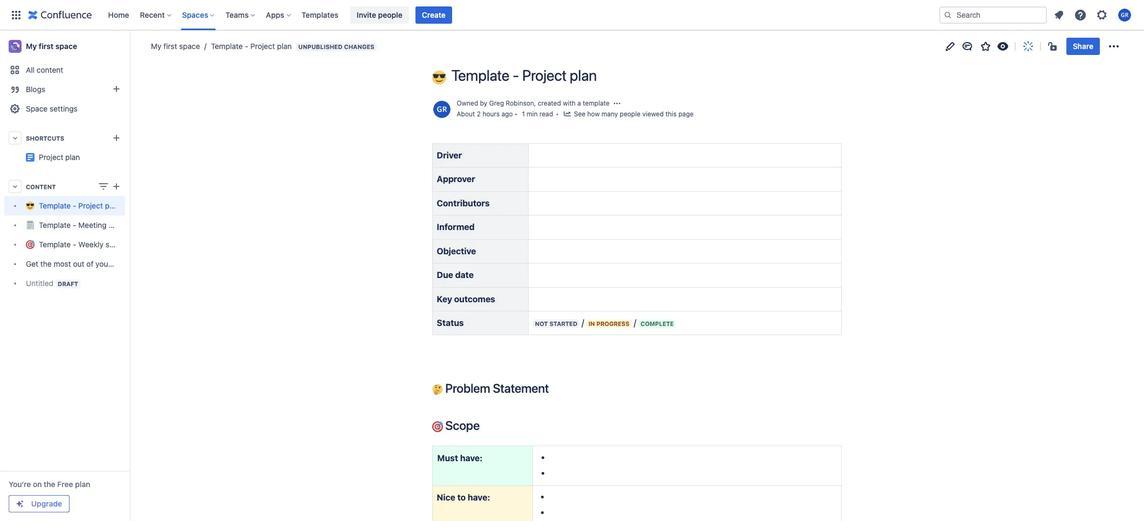 Task type: locate. For each thing, give the bounding box(es) containing it.
template down content dropdown button
[[39, 201, 71, 211]]

invite
[[357, 10, 376, 19]]

0 vertical spatial template - project plan
[[211, 42, 292, 51]]

- up template - meeting notes link
[[73, 201, 76, 211]]

my first space link down recent "dropdown button"
[[151, 41, 200, 52]]

1 / from the left
[[582, 318, 585, 328]]

copy image
[[548, 382, 561, 395], [479, 419, 492, 432]]

blogs
[[26, 85, 45, 94]]

template up template - weekly status report 'link'
[[39, 221, 71, 230]]

0 horizontal spatial space
[[55, 42, 77, 51]]

upgrade
[[31, 499, 62, 509]]

space
[[55, 42, 77, 51], [179, 42, 200, 51], [132, 260, 153, 269]]

template - project plan link up template - meeting notes
[[4, 196, 125, 216]]

project plan link up change view image
[[4, 148, 167, 167]]

space element
[[0, 30, 167, 522]]

spaces
[[182, 10, 208, 19]]

status
[[437, 318, 464, 328]]

more actions image
[[1108, 40, 1121, 53]]

template for left template - project plan link
[[39, 201, 71, 211]]

-
[[245, 42, 248, 51], [513, 66, 519, 84], [73, 201, 76, 211], [73, 221, 76, 230], [73, 240, 76, 249]]

2 my from the left
[[151, 42, 162, 51]]

template inside template - weekly status report 'link'
[[39, 240, 71, 249]]

home link
[[105, 6, 132, 23]]

0 vertical spatial copy image
[[548, 382, 561, 395]]

space inside "link"
[[132, 260, 153, 269]]

1 horizontal spatial /
[[634, 318, 637, 328]]

recent
[[140, 10, 165, 19]]

get the most out of your team space
[[26, 260, 153, 269]]

0 horizontal spatial first
[[39, 42, 54, 51]]

share
[[1074, 42, 1094, 51]]

/ left the in in the bottom of the page
[[582, 318, 585, 328]]

notification icon image
[[1053, 8, 1066, 21]]

your profile and preferences image
[[1119, 8, 1132, 21]]

my first space down recent "dropdown button"
[[151, 42, 200, 51]]

- for template - meeting notes link
[[73, 221, 76, 230]]

meeting
[[78, 221, 107, 230]]

0 vertical spatial people
[[378, 10, 403, 19]]

1 horizontal spatial my first space
[[151, 42, 200, 51]]

2 vertical spatial template - project plan
[[39, 201, 120, 211]]

premium image
[[16, 500, 24, 509]]

my first space up content
[[26, 42, 77, 51]]

you're on the free plan
[[9, 480, 90, 489]]

a
[[578, 99, 581, 107]]

- left the weekly
[[73, 240, 76, 249]]

0 horizontal spatial my first space
[[26, 42, 77, 51]]

people inside "button"
[[620, 110, 641, 118]]

create a page image
[[110, 180, 123, 193]]

shortcuts
[[26, 135, 64, 142]]

outcomes
[[454, 294, 496, 304]]

template for template - weekly status report 'link'
[[39, 240, 71, 249]]

space down spaces
[[179, 42, 200, 51]]

1 my first space from the left
[[26, 42, 77, 51]]

untitled
[[26, 279, 53, 288]]

people inside button
[[378, 10, 403, 19]]

people right invite
[[378, 10, 403, 19]]

see how many people viewed this page button
[[564, 109, 694, 120]]

template up the "by"
[[452, 66, 510, 84]]

teams button
[[222, 6, 260, 23]]

star image
[[980, 40, 993, 53]]

1 my from the left
[[26, 42, 37, 51]]

,
[[534, 99, 536, 107]]

space up all content link
[[55, 42, 77, 51]]

1 vertical spatial copy image
[[479, 419, 492, 432]]

0 horizontal spatial my
[[26, 42, 37, 51]]

1 horizontal spatial copy image
[[548, 382, 561, 395]]

template - project plan down teams "dropdown button"
[[211, 42, 292, 51]]

untitled draft
[[26, 279, 78, 288]]

spaces button
[[179, 6, 219, 23]]

banner
[[0, 0, 1145, 30]]

first up all content
[[39, 42, 54, 51]]

template - project plan image
[[26, 153, 35, 162]]

teams
[[226, 10, 249, 19]]

template - project plan link
[[200, 41, 292, 52], [4, 196, 125, 216]]

0 horizontal spatial my first space link
[[4, 36, 125, 57]]

2 horizontal spatial template - project plan
[[452, 66, 597, 84]]

owned
[[457, 99, 479, 107]]

problem
[[446, 381, 491, 396]]

content
[[37, 65, 63, 74]]

space down "report"
[[132, 260, 153, 269]]

my
[[26, 42, 37, 51], [151, 42, 162, 51]]

template inside template - meeting notes link
[[39, 221, 71, 230]]

first
[[39, 42, 54, 51], [164, 42, 177, 51]]

draft
[[58, 280, 78, 287]]

plan
[[277, 42, 292, 51], [570, 66, 597, 84], [152, 148, 167, 157], [65, 153, 80, 162], [105, 201, 120, 211], [75, 480, 90, 489]]

nice
[[437, 493, 456, 503]]

date
[[456, 270, 474, 280]]

2 first from the left
[[164, 42, 177, 51]]

by
[[480, 99, 488, 107]]

/ right progress
[[634, 318, 637, 328]]

people
[[378, 10, 403, 19], [620, 110, 641, 118]]

with
[[563, 99, 576, 107]]

project plan
[[125, 148, 167, 157], [39, 153, 80, 162]]

due date
[[437, 270, 474, 280]]

space
[[26, 104, 48, 113]]

have: right 'to'
[[468, 493, 490, 503]]

viewed
[[643, 110, 664, 118]]

apps
[[266, 10, 285, 19]]

my right collapse sidebar image
[[151, 42, 162, 51]]

1 horizontal spatial first
[[164, 42, 177, 51]]

notes
[[109, 221, 128, 230]]

the right get
[[40, 260, 52, 269]]

confluence image
[[28, 8, 92, 21], [28, 8, 92, 21]]

1 horizontal spatial my
[[151, 42, 162, 51]]

template - project plan link down teams "dropdown button"
[[200, 41, 292, 52]]

1 horizontal spatial project plan
[[125, 148, 167, 157]]

1 horizontal spatial template - project plan
[[211, 42, 292, 51]]

first down recent "dropdown button"
[[164, 42, 177, 51]]

statement
[[493, 381, 549, 396]]

upgrade button
[[9, 496, 69, 512]]

free
[[57, 480, 73, 489]]

tree containing template - project plan
[[4, 196, 153, 293]]

settings icon image
[[1096, 8, 1109, 21]]

0 horizontal spatial template - project plan link
[[4, 196, 125, 216]]

0 horizontal spatial template - project plan
[[39, 201, 120, 211]]

the inside "link"
[[40, 260, 52, 269]]

template - project plan
[[211, 42, 292, 51], [452, 66, 597, 84], [39, 201, 120, 211]]

the right on
[[44, 480, 55, 489]]

1 min read
[[522, 110, 554, 118]]

1 vertical spatial template - project plan link
[[4, 196, 125, 216]]

project
[[251, 42, 275, 51], [523, 66, 567, 84], [125, 148, 150, 157], [39, 153, 63, 162], [78, 201, 103, 211]]

min
[[527, 110, 538, 118]]

0 horizontal spatial copy image
[[479, 419, 492, 432]]

contributors
[[437, 198, 490, 208]]

/
[[582, 318, 585, 328], [634, 318, 637, 328]]

0 vertical spatial the
[[40, 260, 52, 269]]

template
[[211, 42, 243, 51], [452, 66, 510, 84], [39, 201, 71, 211], [39, 221, 71, 230], [39, 240, 71, 249]]

my first space link up all content link
[[4, 36, 125, 57]]

my inside space element
[[26, 42, 37, 51]]

0 horizontal spatial /
[[582, 318, 585, 328]]

tree
[[4, 196, 153, 293]]

template - project plan up template - meeting notes
[[39, 201, 120, 211]]

0 vertical spatial template - project plan link
[[200, 41, 292, 52]]

2 my first space from the left
[[151, 42, 200, 51]]

have: right must
[[460, 454, 483, 463]]

- left meeting
[[73, 221, 76, 230]]

your
[[96, 260, 111, 269]]

template - meeting notes
[[39, 221, 128, 230]]

template - project plan up robinson
[[452, 66, 597, 84]]

1 horizontal spatial people
[[620, 110, 641, 118]]

- inside 'link'
[[73, 240, 76, 249]]

search image
[[944, 11, 953, 19]]

due
[[437, 270, 454, 280]]

my up all
[[26, 42, 37, 51]]

my first space link
[[4, 36, 125, 57], [151, 41, 200, 52]]

1 first from the left
[[39, 42, 54, 51]]

must
[[438, 454, 458, 463]]

changes
[[344, 43, 375, 50]]

people down manage page ownership image
[[620, 110, 641, 118]]

the
[[40, 260, 52, 269], [44, 480, 55, 489]]

tree inside space element
[[4, 196, 153, 293]]

read
[[540, 110, 554, 118]]

0 horizontal spatial people
[[378, 10, 403, 19]]

template - project plan inside space element
[[39, 201, 120, 211]]

- for left template - project plan link
[[73, 201, 76, 211]]

1 horizontal spatial space
[[132, 260, 153, 269]]

1 vertical spatial have:
[[468, 493, 490, 503]]

greg robinson link
[[490, 99, 534, 107]]

of
[[86, 260, 94, 269]]

1 vertical spatial template - project plan
[[452, 66, 597, 84]]

greg
[[490, 99, 504, 107]]

see
[[574, 110, 586, 118]]

collapse sidebar image
[[118, 36, 141, 57]]

1 vertical spatial people
[[620, 110, 641, 118]]

progress
[[597, 320, 630, 327]]

template up most
[[39, 240, 71, 249]]



Task type: vqa. For each thing, say whether or not it's contained in the screenshot.
career development plan
no



Task type: describe. For each thing, give the bounding box(es) containing it.
space settings
[[26, 104, 78, 113]]

this
[[666, 110, 677, 118]]

1 horizontal spatial template - project plan link
[[200, 41, 292, 52]]

:dart: image
[[432, 422, 443, 432]]

0 horizontal spatial project plan
[[39, 153, 80, 162]]

stop watching image
[[997, 40, 1010, 53]]

template - weekly status report link
[[4, 235, 150, 255]]

template for template - meeting notes link
[[39, 221, 71, 230]]

blogs link
[[4, 80, 125, 99]]

templates
[[302, 10, 339, 19]]

- up robinson
[[513, 66, 519, 84]]

must have:
[[438, 454, 483, 463]]

many
[[602, 110, 618, 118]]

recent button
[[137, 6, 176, 23]]

with a template button
[[563, 99, 610, 108]]

to
[[458, 493, 466, 503]]

how
[[588, 110, 600, 118]]

problem statement
[[443, 381, 549, 396]]

change view image
[[97, 180, 110, 193]]

most
[[54, 260, 71, 269]]

team
[[113, 260, 130, 269]]

nice to have:
[[437, 493, 490, 503]]

help icon image
[[1075, 8, 1088, 21]]

unpublished
[[298, 43, 343, 50]]

content button
[[4, 177, 125, 196]]

not
[[535, 320, 548, 327]]

template - meeting notes link
[[4, 216, 128, 235]]

template - weekly status report
[[39, 240, 150, 249]]

0 vertical spatial have:
[[460, 454, 483, 463]]

on
[[33, 480, 42, 489]]

plan inside tree
[[105, 201, 120, 211]]

robinson
[[506, 99, 534, 107]]

content
[[26, 183, 56, 190]]

create a blog image
[[110, 83, 123, 95]]

unpublished changes
[[298, 43, 375, 50]]

scope
[[443, 418, 480, 433]]

home
[[108, 10, 129, 19]]

page
[[679, 110, 694, 118]]

no restrictions image
[[1048, 40, 1061, 53]]

approver
[[437, 174, 475, 184]]

not started / in progress / complete
[[535, 318, 674, 328]]

key outcomes
[[437, 294, 496, 304]]

created
[[538, 99, 561, 107]]

shortcuts button
[[4, 128, 125, 148]]

create link
[[416, 6, 452, 23]]

:sunglasses: image
[[432, 70, 446, 84]]

1 vertical spatial the
[[44, 480, 55, 489]]

first inside space element
[[39, 42, 54, 51]]

all
[[26, 65, 35, 74]]

owned by greg robinson , created with a template
[[457, 99, 610, 107]]

report
[[129, 240, 150, 249]]

:dart: image
[[432, 422, 443, 432]]

apps button
[[263, 6, 295, 23]]

hours
[[483, 110, 500, 118]]

add shortcut image
[[110, 132, 123, 145]]

template down the teams
[[211, 42, 243, 51]]

ago
[[502, 110, 513, 118]]

my first space inside space element
[[26, 42, 77, 51]]

share button
[[1067, 38, 1101, 55]]

get
[[26, 260, 38, 269]]

- down teams "dropdown button"
[[245, 42, 248, 51]]

2 horizontal spatial space
[[179, 42, 200, 51]]

informed
[[437, 222, 475, 232]]

Search field
[[940, 6, 1048, 23]]

project plan link down shortcuts dropdown button
[[39, 153, 80, 162]]

create
[[422, 10, 446, 19]]

:sunglasses: image
[[432, 70, 446, 84]]

global element
[[6, 0, 938, 30]]

appswitcher icon image
[[10, 8, 23, 21]]

settings
[[50, 104, 78, 113]]

driver
[[437, 150, 462, 160]]

copy image for problem statement
[[548, 382, 561, 395]]

edit this page image
[[944, 40, 957, 53]]

invite people button
[[350, 6, 409, 23]]

copy image for scope
[[479, 419, 492, 432]]

about 2 hours ago
[[457, 110, 513, 118]]

invite people
[[357, 10, 403, 19]]

about
[[457, 110, 475, 118]]

out
[[73, 260, 84, 269]]

get the most out of your team space link
[[4, 255, 153, 274]]

greg robinson image
[[433, 101, 451, 118]]

started
[[550, 320, 578, 327]]

1
[[522, 110, 525, 118]]

quick summary image
[[1022, 40, 1035, 53]]

objective
[[437, 246, 476, 256]]

see how many people viewed this page
[[574, 110, 694, 118]]

key
[[437, 294, 452, 304]]

:thinking: image
[[432, 385, 443, 395]]

complete
[[641, 320, 674, 327]]

status
[[106, 240, 127, 249]]

templates link
[[299, 6, 342, 23]]

manage page ownership image
[[613, 99, 622, 108]]

- for template - weekly status report 'link'
[[73, 240, 76, 249]]

1 horizontal spatial my first space link
[[151, 41, 200, 52]]

2 / from the left
[[634, 318, 637, 328]]

banner containing home
[[0, 0, 1145, 30]]

:thinking: image
[[432, 385, 443, 395]]

all content
[[26, 65, 63, 74]]

you're
[[9, 480, 31, 489]]

space settings link
[[4, 99, 125, 119]]

2
[[477, 110, 481, 118]]



